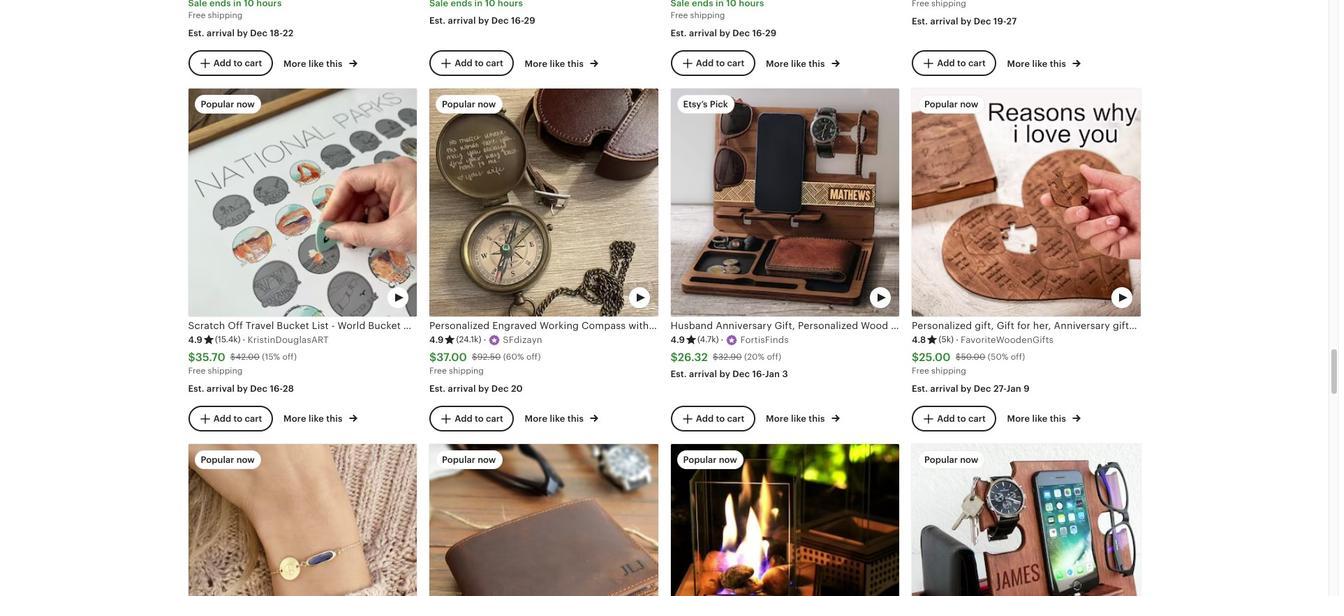 Task type: locate. For each thing, give the bounding box(es) containing it.
1 vertical spatial 29
[[765, 28, 777, 38]]

4.9 up "26.32"
[[671, 335, 685, 345]]

· right (4.7k)
[[721, 335, 724, 345]]

4.9
[[188, 335, 202, 345], [429, 335, 444, 345], [671, 335, 685, 345]]

free inside $ 35.70 $ 42.00 (15% off) free shipping
[[188, 367, 206, 377]]

etsy's
[[683, 99, 708, 109]]

$ 37.00 $ 92.50 (60% off) free shipping
[[429, 351, 541, 377]]

free inside $ 25.00 $ 50.00 (50% off) free shipping
[[912, 367, 929, 377]]

shipping inside $ 35.70 $ 42.00 (15% off) free shipping
[[208, 367, 243, 377]]

4 · from the left
[[956, 335, 959, 345]]

popular now
[[201, 99, 255, 109], [442, 99, 496, 109], [924, 99, 978, 109], [201, 455, 255, 465], [442, 455, 496, 465], [683, 455, 737, 465], [924, 455, 978, 465]]

scratch off travel bucket list - world bucket list - national parks bucket list - anniversary gift - christmas gift idea - adventure awaits image
[[188, 88, 417, 317]]

off) right the (20%
[[767, 353, 781, 363]]

·
[[243, 335, 245, 345], [483, 335, 486, 345], [721, 335, 724, 345], [956, 335, 959, 345]]

custom birthstone bracelet, initial bracelet, unbiological sister bracelets birthstone jewelry birthday gift friendship bracelet for women image
[[188, 444, 417, 597]]

shipping for 25.00
[[931, 367, 966, 377]]

more
[[283, 58, 306, 69], [525, 58, 548, 69], [766, 58, 789, 69], [1007, 58, 1030, 69], [283, 414, 306, 425], [525, 414, 548, 425], [766, 414, 789, 425], [1007, 414, 1030, 425]]

to
[[233, 58, 242, 68], [475, 58, 484, 68], [716, 58, 725, 68], [957, 58, 966, 68], [233, 414, 242, 424], [475, 414, 484, 424], [716, 414, 725, 424], [957, 414, 966, 424]]

cart
[[245, 58, 262, 68], [486, 58, 503, 68], [727, 58, 744, 68], [968, 58, 986, 68], [245, 414, 262, 424], [486, 414, 503, 424], [727, 414, 744, 424], [968, 414, 986, 424]]

off) right (60%
[[526, 353, 541, 363]]

off) inside $ 25.00 $ 50.00 (50% off) free shipping
[[1011, 353, 1025, 363]]

est.
[[429, 16, 446, 26], [912, 16, 928, 26], [188, 28, 204, 38], [671, 28, 687, 38], [671, 370, 687, 380], [188, 384, 204, 394], [429, 384, 446, 394], [912, 384, 928, 394]]

$ left 32.90
[[671, 351, 678, 364]]

off)
[[282, 353, 297, 363], [526, 353, 541, 363], [767, 353, 781, 363], [1011, 353, 1025, 363]]

4.9 for 37.00
[[429, 335, 444, 345]]

off) for 37.00
[[526, 353, 541, 363]]

(15.4k)
[[215, 335, 241, 345]]

like
[[309, 58, 324, 69], [550, 58, 565, 69], [791, 58, 806, 69], [1032, 58, 1048, 69], [309, 414, 324, 425], [550, 414, 565, 425], [791, 414, 806, 425], [1032, 414, 1048, 425]]

personalized leather mens wallet, christmas gift for boyfriend, him, husband, father, dad, handwriting engraved custom anniversary wallet image
[[429, 444, 658, 597]]

1 · from the left
[[243, 335, 245, 345]]

· right (15.4k)
[[243, 335, 245, 345]]

4 off) from the left
[[1011, 353, 1025, 363]]

0 vertical spatial 29
[[524, 16, 535, 26]]

free for 37.00
[[429, 367, 447, 377]]

est. inside $ 26.32 $ 32.90 (20% off) est. arrival by dec 16-jan 3
[[671, 370, 687, 380]]

(15%
[[262, 353, 280, 363]]

· right "(24.1k)"
[[483, 335, 486, 345]]

0 vertical spatial jan
[[765, 370, 780, 380]]

1 vertical spatial jan
[[1006, 384, 1021, 394]]

off) inside $ 35.70 $ 42.00 (15% off) free shipping
[[282, 353, 297, 363]]

popular now link
[[188, 444, 417, 597], [429, 444, 658, 597], [671, 444, 899, 597], [912, 444, 1140, 597]]

28
[[283, 384, 294, 394]]

product video element for personalized engraved working compass with custom handwriting, gift for men anniversary, gifts for dad birthday image
[[429, 88, 658, 317]]

(4.7k)
[[697, 335, 719, 345]]

0 horizontal spatial 4.9
[[188, 335, 202, 345]]

29
[[524, 16, 535, 26], [765, 28, 777, 38]]

this
[[326, 58, 343, 69], [567, 58, 584, 69], [809, 58, 825, 69], [1050, 58, 1066, 69], [326, 414, 343, 425], [567, 414, 584, 425], [809, 414, 825, 425], [1050, 414, 1066, 425]]

by
[[478, 16, 489, 26], [961, 16, 972, 26], [237, 28, 248, 38], [719, 28, 730, 38], [719, 370, 730, 380], [237, 384, 248, 394], [478, 384, 489, 394], [961, 384, 972, 394]]

docking station,gift for men for christmas,gift for men home,gift for men love,gift for man manager,gift for men that has everything,james image
[[912, 444, 1140, 597]]

free for 25.00
[[912, 367, 929, 377]]

shipping
[[208, 11, 243, 21], [690, 11, 725, 21], [208, 367, 243, 377], [449, 367, 484, 377], [931, 367, 966, 377]]

1 off) from the left
[[282, 353, 297, 363]]

add to cart
[[213, 58, 262, 68], [455, 58, 503, 68], [696, 58, 744, 68], [937, 58, 986, 68], [213, 414, 262, 424], [455, 414, 503, 424], [696, 414, 744, 424], [937, 414, 986, 424]]

now
[[236, 99, 255, 109], [478, 99, 496, 109], [960, 99, 978, 109], [236, 455, 255, 465], [478, 455, 496, 465], [719, 455, 737, 465], [960, 455, 978, 465]]

16-
[[511, 16, 524, 26], [752, 28, 765, 38], [752, 370, 765, 380], [270, 384, 283, 394]]

personalized engraved working compass with custom handwriting, gift for men anniversary, gifts for dad birthday image
[[429, 88, 658, 317]]

est. arrival by dec 16-29
[[429, 16, 535, 26], [671, 28, 777, 38]]

3 4.9 from the left
[[671, 335, 685, 345]]

3 popular now link from the left
[[671, 444, 899, 597]]

more like this link
[[283, 56, 357, 70], [525, 56, 599, 70], [766, 56, 840, 70], [1007, 56, 1081, 70], [283, 412, 357, 426], [525, 412, 599, 426], [766, 412, 840, 426], [1007, 412, 1081, 426]]

19-
[[993, 16, 1006, 26]]

0 horizontal spatial est. arrival by dec 16-29
[[429, 16, 535, 26]]

2 free shipping from the left
[[671, 11, 725, 21]]

1 horizontal spatial free shipping
[[671, 11, 725, 21]]

est. arrival by dec 19-27
[[912, 16, 1017, 26]]

popular
[[201, 99, 234, 109], [442, 99, 475, 109], [924, 99, 958, 109], [201, 455, 234, 465], [442, 455, 475, 465], [683, 455, 717, 465], [924, 455, 958, 465]]

0 vertical spatial est. arrival by dec 16-29
[[429, 16, 535, 26]]

jan
[[765, 370, 780, 380], [1006, 384, 1021, 394]]

shipping for 35.70
[[208, 367, 243, 377]]

0 horizontal spatial free shipping
[[188, 11, 243, 21]]

· for 35.70
[[243, 335, 245, 345]]

shipping inside $ 37.00 $ 92.50 (60% off) free shipping
[[449, 367, 484, 377]]

dec
[[491, 16, 509, 26], [974, 16, 991, 26], [250, 28, 267, 38], [733, 28, 750, 38], [733, 370, 750, 380], [250, 384, 267, 394], [491, 384, 509, 394], [974, 384, 991, 394]]

add
[[213, 58, 231, 68], [455, 58, 472, 68], [696, 58, 714, 68], [937, 58, 955, 68], [213, 414, 231, 424], [455, 414, 472, 424], [696, 414, 714, 424], [937, 414, 955, 424]]

add to cart button
[[188, 50, 272, 76], [429, 50, 514, 76], [671, 50, 755, 76], [912, 50, 996, 76], [188, 406, 272, 432], [429, 406, 514, 432], [671, 406, 755, 432], [912, 406, 996, 432]]

off) inside $ 26.32 $ 32.90 (20% off) est. arrival by dec 16-jan 3
[[767, 353, 781, 363]]

1 horizontal spatial 4.9
[[429, 335, 444, 345]]

2 off) from the left
[[526, 353, 541, 363]]

off) for 35.70
[[282, 353, 297, 363]]

2 horizontal spatial 4.9
[[671, 335, 685, 345]]

shipping inside $ 25.00 $ 50.00 (50% off) free shipping
[[931, 367, 966, 377]]

off) right (50%
[[1011, 353, 1025, 363]]

1 4.9 from the left
[[188, 335, 202, 345]]

22
[[283, 28, 294, 38]]

jan left 3
[[765, 370, 780, 380]]

1 vertical spatial est. arrival by dec 16-29
[[671, 28, 777, 38]]

(50%
[[988, 353, 1009, 363]]

jan inside $ 26.32 $ 32.90 (20% off) est. arrival by dec 16-jan 3
[[765, 370, 780, 380]]

3
[[782, 370, 788, 380]]

3 off) from the left
[[767, 353, 781, 363]]

2 4.9 from the left
[[429, 335, 444, 345]]

husband anniversary gift, personalized wood engraved docking station, custom christmas gift for dad, christmas gift for him image
[[671, 88, 899, 317]]

free shipping for est. arrival by dec 16-29
[[671, 11, 725, 21]]

tabletop glass fireplace, unique gift! 2 sizes: warm up your patio & heart with this lantern, add some light, and even roast s'mores, too! image
[[671, 444, 899, 597]]

product video element for tabletop glass fireplace, unique gift! 2 sizes: warm up your patio & heart with this lantern, add some light, and even roast s'mores, too! image
[[671, 444, 899, 597]]

· for 25.00
[[956, 335, 959, 345]]

1 horizontal spatial jan
[[1006, 384, 1021, 394]]

free shipping
[[188, 11, 243, 21], [671, 11, 725, 21]]

arrival
[[448, 16, 476, 26], [930, 16, 958, 26], [207, 28, 235, 38], [689, 28, 717, 38], [689, 370, 717, 380], [207, 384, 235, 394], [448, 384, 476, 394], [930, 384, 958, 394]]

off) inside $ 37.00 $ 92.50 (60% off) free shipping
[[526, 353, 541, 363]]

$
[[188, 351, 195, 364], [429, 351, 437, 364], [671, 351, 678, 364], [912, 351, 919, 364], [230, 353, 236, 363], [472, 353, 477, 363], [713, 353, 718, 363], [956, 353, 961, 363]]

free
[[188, 11, 206, 21], [671, 11, 688, 21], [188, 367, 206, 377], [429, 367, 447, 377], [912, 367, 929, 377]]

20
[[511, 384, 523, 394]]

est. arrival by dec 20
[[429, 384, 523, 394]]

· right (5k)
[[956, 335, 959, 345]]

free inside $ 37.00 $ 92.50 (60% off) free shipping
[[429, 367, 447, 377]]

0 horizontal spatial jan
[[765, 370, 780, 380]]

3 · from the left
[[721, 335, 724, 345]]

more like this
[[283, 58, 345, 69], [525, 58, 586, 69], [766, 58, 827, 69], [1007, 58, 1068, 69], [283, 414, 345, 425], [525, 414, 586, 425], [766, 414, 827, 425], [1007, 414, 1068, 425]]

2 · from the left
[[483, 335, 486, 345]]

product video element
[[188, 88, 417, 317], [429, 88, 658, 317], [671, 88, 899, 317], [912, 88, 1140, 317], [429, 444, 658, 597], [671, 444, 899, 597], [912, 444, 1140, 597]]

by inside $ 26.32 $ 32.90 (20% off) est. arrival by dec 16-jan 3
[[719, 370, 730, 380]]

50.00
[[961, 353, 985, 363]]

jan left 9 at the right of page
[[1006, 384, 1021, 394]]

$ down (4.7k)
[[713, 353, 718, 363]]

4.9 up the 37.00
[[429, 335, 444, 345]]

$ 25.00 $ 50.00 (50% off) free shipping
[[912, 351, 1025, 377]]

(60%
[[503, 353, 524, 363]]

1 horizontal spatial 29
[[765, 28, 777, 38]]

4.9 up 35.70
[[188, 335, 202, 345]]

1 free shipping from the left
[[188, 11, 243, 21]]

product video element for 'scratch off travel bucket list - world bucket list - national parks bucket list - anniversary gift - christmas gift idea - adventure awaits' image
[[188, 88, 417, 317]]

4 popular now link from the left
[[912, 444, 1140, 597]]

off) right (15%
[[282, 353, 297, 363]]



Task type: vqa. For each thing, say whether or not it's contained in the screenshot.
Free
yes



Task type: describe. For each thing, give the bounding box(es) containing it.
dec inside $ 26.32 $ 32.90 (20% off) est. arrival by dec 16-jan 3
[[733, 370, 750, 380]]

· for 26.32
[[721, 335, 724, 345]]

92.50
[[477, 353, 501, 363]]

1 popular now link from the left
[[188, 444, 417, 597]]

2 popular now link from the left
[[429, 444, 658, 597]]

26.32
[[678, 351, 708, 364]]

arrival inside $ 26.32 $ 32.90 (20% off) est. arrival by dec 16-jan 3
[[689, 370, 717, 380]]

$ 35.70 $ 42.00 (15% off) free shipping
[[188, 351, 297, 377]]

4.8
[[912, 335, 926, 345]]

est. arrival by dec 16-28
[[188, 384, 294, 394]]

$ 26.32 $ 32.90 (20% off) est. arrival by dec 16-jan 3
[[671, 351, 788, 380]]

product video element for personalized gift, gift for her, anniversary gifts, anniversary gift for her, personalized gifts for her, girlfriend gift, gift for him image
[[912, 88, 1140, 317]]

personalized gift, gift for her, anniversary gifts, anniversary gift for her, personalized gifts for her, girlfriend gift, gift for him image
[[912, 88, 1140, 317]]

(20%
[[744, 353, 765, 363]]

$ up est. arrival by dec 20
[[429, 351, 437, 364]]

pick
[[710, 99, 728, 109]]

$ right '25.00' on the right bottom
[[956, 353, 961, 363]]

product video element for docking station,gift for men for christmas,gift for men home,gift for men love,gift for man manager,gift for men that has everything,james 'image'
[[912, 444, 1140, 597]]

(5k)
[[939, 335, 954, 345]]

35.70
[[195, 351, 225, 364]]

$ down "(24.1k)"
[[472, 353, 477, 363]]

off) for 25.00
[[1011, 353, 1025, 363]]

off) for 26.32
[[767, 353, 781, 363]]

(24.1k)
[[456, 335, 481, 345]]

27-
[[993, 384, 1006, 394]]

$ down 4.8
[[912, 351, 919, 364]]

4.9 for 35.70
[[188, 335, 202, 345]]

free for 35.70
[[188, 367, 206, 377]]

· for 37.00
[[483, 335, 486, 345]]

$ down (15.4k)
[[230, 353, 236, 363]]

42.00
[[236, 353, 260, 363]]

1 horizontal spatial est. arrival by dec 16-29
[[671, 28, 777, 38]]

0 horizontal spatial 29
[[524, 16, 535, 26]]

9
[[1024, 384, 1030, 394]]

etsy's pick
[[683, 99, 728, 109]]

16- inside $ 26.32 $ 32.90 (20% off) est. arrival by dec 16-jan 3
[[752, 370, 765, 380]]

27
[[1006, 16, 1017, 26]]

product video element for husband anniversary gift, personalized wood engraved docking station, custom christmas gift for dad, christmas gift for him image
[[671, 88, 899, 317]]

18-
[[270, 28, 283, 38]]

37.00
[[437, 351, 467, 364]]

$ left 42.00
[[188, 351, 195, 364]]

25.00
[[919, 351, 951, 364]]

free shipping for est. arrival by dec 18-22
[[188, 11, 243, 21]]

product video element for personalized leather mens wallet, christmas gift for boyfriend, him, husband, father, dad, handwriting engraved custom anniversary wallet image
[[429, 444, 658, 597]]

est. arrival by dec 27-jan 9
[[912, 384, 1030, 394]]

shipping for 37.00
[[449, 367, 484, 377]]

est. arrival by dec 18-22
[[188, 28, 294, 38]]

32.90
[[718, 353, 742, 363]]



